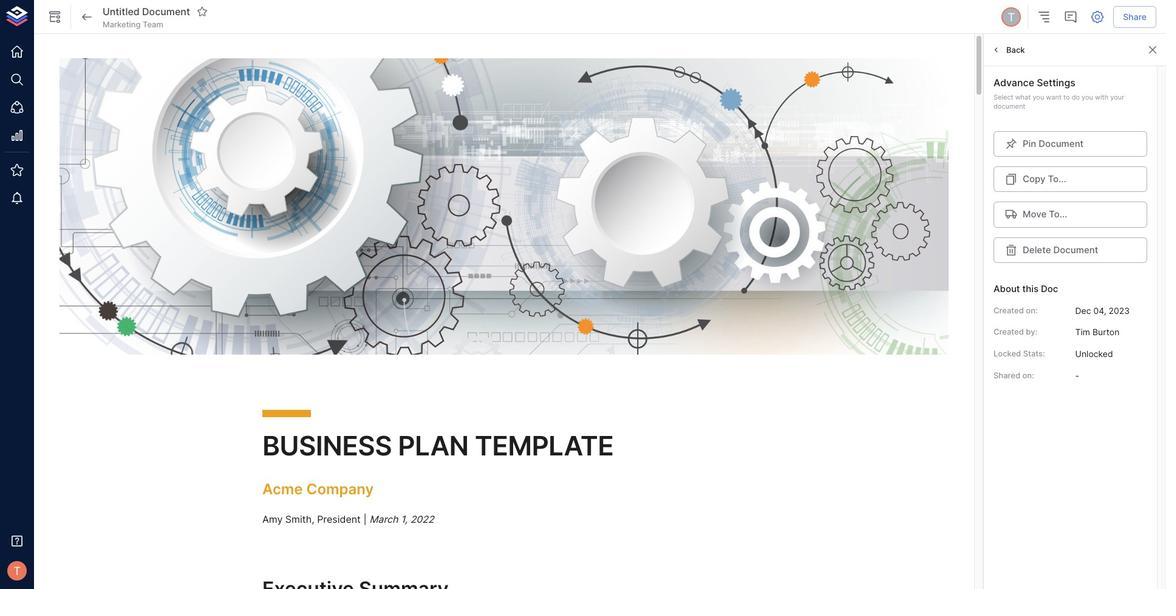 Task type: locate. For each thing, give the bounding box(es) containing it.
2 created from the top
[[994, 327, 1024, 337]]

1 vertical spatial created
[[994, 327, 1024, 337]]

to... for move to...
[[1050, 209, 1068, 220]]

dec 04, 2023
[[1076, 306, 1130, 316]]

favorite image
[[197, 6, 208, 17]]

stats:
[[1024, 349, 1046, 359]]

back button
[[989, 40, 1029, 59]]

company
[[307, 480, 374, 498]]

amy
[[263, 514, 283, 526]]

team
[[143, 19, 163, 29]]

2 vertical spatial document
[[1054, 244, 1099, 256]]

delete document button
[[994, 237, 1148, 263]]

you
[[1033, 93, 1045, 101], [1082, 93, 1094, 101]]

to... for copy to...
[[1049, 173, 1067, 185]]

created up locked
[[994, 327, 1024, 337]]

amy smith, president | march 1, 2022
[[263, 514, 434, 526]]

04,
[[1094, 306, 1107, 316]]

acme company
[[263, 480, 374, 498]]

with
[[1096, 93, 1109, 101]]

burton
[[1093, 327, 1120, 337]]

document
[[994, 102, 1026, 111]]

0 horizontal spatial t button
[[4, 558, 30, 585]]

pin
[[1023, 138, 1037, 149]]

on:
[[1027, 306, 1038, 315], [1023, 370, 1035, 380]]

document for pin document
[[1039, 138, 1084, 149]]

advance settings select what you want to do you with your document
[[994, 77, 1125, 111]]

president
[[317, 514, 361, 526]]

tim
[[1076, 327, 1091, 337]]

settings image
[[1091, 10, 1106, 24]]

to... inside button
[[1049, 173, 1067, 185]]

marketing team
[[103, 19, 163, 29]]

1 horizontal spatial t
[[1008, 10, 1016, 24]]

document
[[142, 5, 190, 17], [1039, 138, 1084, 149], [1054, 244, 1099, 256]]

to... right copy
[[1049, 173, 1067, 185]]

1 vertical spatial document
[[1039, 138, 1084, 149]]

template
[[475, 429, 614, 462]]

t button
[[1000, 5, 1023, 29], [4, 558, 30, 585]]

created down about
[[994, 306, 1024, 315]]

t
[[1008, 10, 1016, 24], [13, 564, 21, 578]]

to... inside button
[[1050, 209, 1068, 220]]

document down 'move to...' button
[[1054, 244, 1099, 256]]

-
[[1076, 370, 1080, 381]]

2022
[[411, 514, 434, 526]]

0 vertical spatial t
[[1008, 10, 1016, 24]]

move to...
[[1023, 209, 1068, 220]]

1 horizontal spatial t button
[[1000, 5, 1023, 29]]

document for delete document
[[1054, 244, 1099, 256]]

to... right move
[[1050, 209, 1068, 220]]

0 horizontal spatial t
[[13, 564, 21, 578]]

1 vertical spatial on:
[[1023, 370, 1035, 380]]

on: down this
[[1027, 306, 1038, 315]]

about
[[994, 283, 1021, 295]]

1,
[[401, 514, 408, 526]]

1 vertical spatial t
[[13, 564, 21, 578]]

table of contents image
[[1037, 10, 1052, 24]]

shared
[[994, 370, 1021, 380]]

1 vertical spatial to...
[[1050, 209, 1068, 220]]

document right pin
[[1039, 138, 1084, 149]]

go back image
[[80, 10, 94, 24]]

delete document
[[1023, 244, 1099, 256]]

to
[[1064, 93, 1070, 101]]

created
[[994, 306, 1024, 315], [994, 327, 1024, 337]]

created on:
[[994, 306, 1038, 315]]

t for the bottom t button
[[13, 564, 21, 578]]

smith,
[[285, 514, 315, 526]]

you left want
[[1033, 93, 1045, 101]]

you right do
[[1082, 93, 1094, 101]]

0 vertical spatial on:
[[1027, 306, 1038, 315]]

1 created from the top
[[994, 306, 1024, 315]]

0 vertical spatial document
[[142, 5, 190, 17]]

on: right shared
[[1023, 370, 1035, 380]]

to...
[[1049, 173, 1067, 185], [1050, 209, 1068, 220]]

by:
[[1027, 327, 1038, 337]]

copy
[[1023, 173, 1046, 185]]

1 horizontal spatial you
[[1082, 93, 1094, 101]]

document up team
[[142, 5, 190, 17]]

0 vertical spatial created
[[994, 306, 1024, 315]]

document inside button
[[1054, 244, 1099, 256]]

0 horizontal spatial you
[[1033, 93, 1045, 101]]

tim burton
[[1076, 327, 1120, 337]]

untitled
[[103, 5, 140, 17]]

created by:
[[994, 327, 1038, 337]]

2 you from the left
[[1082, 93, 1094, 101]]

document for untitled document
[[142, 5, 190, 17]]

0 vertical spatial t button
[[1000, 5, 1023, 29]]

0 vertical spatial to...
[[1049, 173, 1067, 185]]

created for created by:
[[994, 327, 1024, 337]]

comments image
[[1064, 10, 1079, 24]]



Task type: describe. For each thing, give the bounding box(es) containing it.
business plan template
[[263, 429, 614, 462]]

locked
[[994, 349, 1022, 359]]

marketing team link
[[103, 19, 163, 30]]

back
[[1007, 45, 1025, 54]]

share
[[1124, 11, 1147, 22]]

march
[[370, 514, 398, 526]]

move to... button
[[994, 202, 1148, 228]]

business
[[263, 429, 392, 462]]

t for t button to the right
[[1008, 10, 1016, 24]]

2023
[[1109, 306, 1130, 316]]

share button
[[1114, 6, 1157, 28]]

acme
[[263, 480, 303, 498]]

advance
[[994, 77, 1035, 89]]

show wiki image
[[47, 10, 62, 24]]

about this doc
[[994, 283, 1059, 295]]

created for created on:
[[994, 306, 1024, 315]]

unlocked
[[1076, 349, 1114, 359]]

doc
[[1041, 283, 1059, 295]]

plan
[[398, 429, 469, 462]]

want
[[1047, 93, 1062, 101]]

marketing
[[103, 19, 141, 29]]

shared on:
[[994, 370, 1035, 380]]

on: for created on:
[[1027, 306, 1038, 315]]

your
[[1111, 93, 1125, 101]]

copy to... button
[[994, 167, 1148, 192]]

untitled document
[[103, 5, 190, 17]]

pin document
[[1023, 138, 1084, 149]]

1 you from the left
[[1033, 93, 1045, 101]]

dec
[[1076, 306, 1092, 316]]

delete
[[1023, 244, 1052, 256]]

settings
[[1037, 77, 1076, 89]]

this
[[1023, 283, 1039, 295]]

|
[[364, 514, 367, 526]]

copy to...
[[1023, 173, 1067, 185]]

move
[[1023, 209, 1047, 220]]

locked stats:
[[994, 349, 1046, 359]]

do
[[1072, 93, 1080, 101]]

what
[[1016, 93, 1031, 101]]

on: for shared on:
[[1023, 370, 1035, 380]]

1 vertical spatial t button
[[4, 558, 30, 585]]

select
[[994, 93, 1014, 101]]



Task type: vqa. For each thing, say whether or not it's contained in the screenshot.
the this
yes



